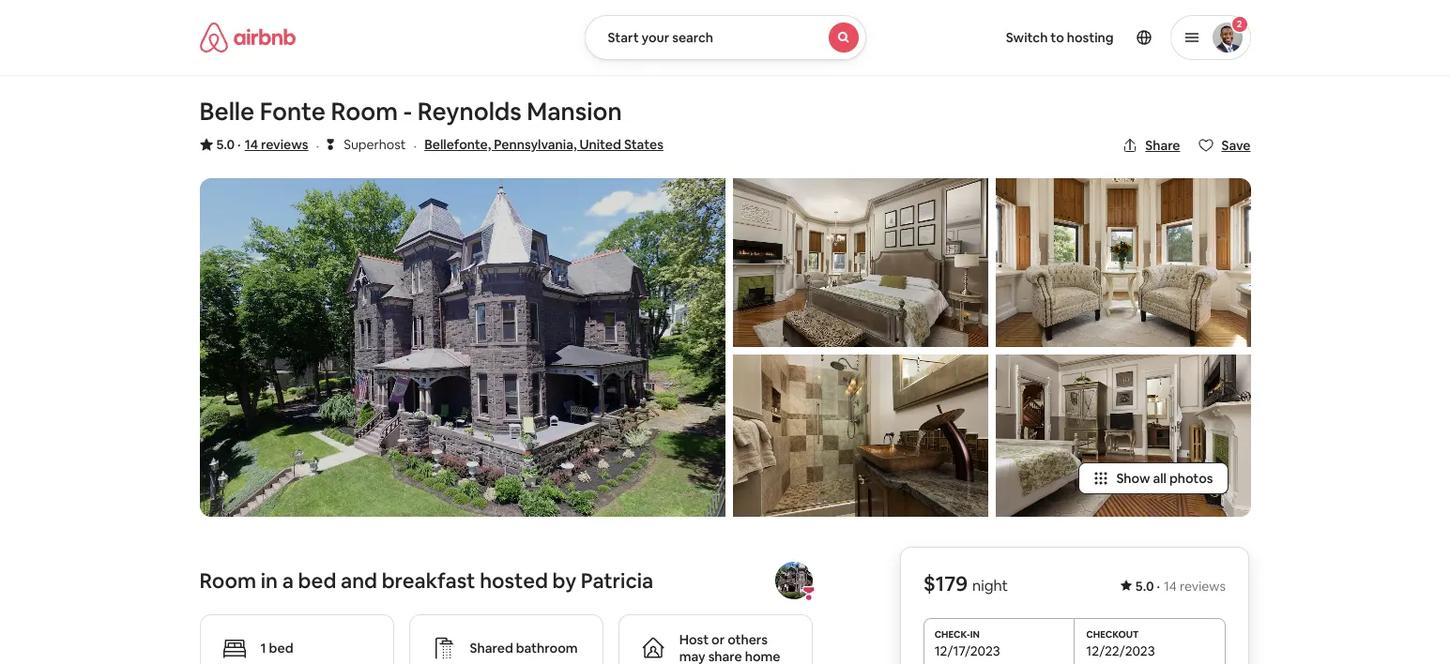 Task type: vqa. For each thing, say whether or not it's contained in the screenshot.
-
yes



Task type: locate. For each thing, give the bounding box(es) containing it.
belle fonte room - reynolds mansion image 3 image
[[733, 355, 988, 517]]

fonte
[[260, 96, 326, 128]]

bathroom
[[516, 640, 578, 657]]

0 vertical spatial 5.0
[[216, 136, 235, 153]]

bed right 1
[[269, 640, 293, 657]]

patricia
[[581, 568, 654, 594]]

1 horizontal spatial room
[[331, 96, 398, 128]]

12/22/2023
[[1087, 643, 1156, 660]]

show all photos button
[[1079, 463, 1229, 495]]

5.0
[[216, 136, 235, 153], [1136, 578, 1155, 595]]

5.0 up 12/22/2023
[[1136, 578, 1155, 595]]

photos
[[1170, 470, 1214, 487]]

belle fonte room - reynolds mansion image 1 image
[[200, 178, 725, 517]]

your
[[642, 29, 670, 46]]

1 vertical spatial bed
[[269, 640, 293, 657]]

home
[[745, 649, 781, 665]]

0 vertical spatial room
[[331, 96, 398, 128]]

1 horizontal spatial 5.0 · 14 reviews
[[1136, 578, 1227, 595]]

room left in
[[200, 568, 256, 594]]

$179 night
[[924, 571, 1009, 597]]

0 horizontal spatial bed
[[269, 640, 293, 657]]

host
[[680, 632, 709, 649]]

start
[[608, 29, 639, 46]]

14
[[245, 136, 258, 153], [1165, 578, 1178, 595]]

all
[[1153, 470, 1167, 487]]

united
[[580, 136, 622, 153]]

room up superhost
[[331, 96, 398, 128]]

search
[[672, 29, 714, 46]]

states
[[624, 136, 664, 153]]

14 reviews button
[[245, 135, 308, 154]]

1
[[261, 640, 266, 657]]

belle fonte room - reynolds mansion image 5 image
[[996, 355, 1251, 517]]

1 vertical spatial room
[[200, 568, 256, 594]]

others
[[728, 632, 768, 649]]

reviews
[[261, 136, 308, 153], [1181, 578, 1227, 595]]

1 vertical spatial 5.0
[[1136, 578, 1155, 595]]

bellefonte, pennsylvania, united states button
[[425, 133, 664, 156]]

5.0 · 14 reviews down fonte
[[216, 136, 308, 153]]

2 button
[[1170, 15, 1251, 60]]

0 horizontal spatial 5.0
[[216, 136, 235, 153]]

shared bathroom
[[470, 640, 578, 657]]

0 horizontal spatial room
[[200, 568, 256, 594]]

start your search
[[608, 29, 714, 46]]

1 horizontal spatial reviews
[[1181, 578, 1227, 595]]

·
[[238, 136, 241, 153], [316, 136, 319, 156], [414, 136, 417, 156], [1158, 578, 1161, 595]]

belle fonte room - reynolds mansion image 2 image
[[733, 178, 988, 348]]

󰀃
[[327, 135, 334, 153]]

0 horizontal spatial 14
[[245, 136, 258, 153]]

bed
[[298, 568, 336, 594], [269, 640, 293, 657]]

5.0 down belle
[[216, 136, 235, 153]]

in
[[261, 568, 278, 594]]

5.0 · 14 reviews
[[216, 136, 308, 153], [1136, 578, 1227, 595]]

0 vertical spatial 5.0 · 14 reviews
[[216, 136, 308, 153]]

bellefonte,
[[425, 136, 491, 153]]

5.0 · 14 reviews up 12/22/2023
[[1136, 578, 1227, 595]]

superhost
[[344, 136, 406, 153]]

start your search button
[[585, 15, 866, 60]]

0 vertical spatial reviews
[[261, 136, 308, 153]]

1 vertical spatial 14
[[1165, 578, 1178, 595]]

room
[[331, 96, 398, 128], [200, 568, 256, 594]]

1 horizontal spatial 5.0
[[1136, 578, 1155, 595]]

reynolds
[[418, 96, 522, 128]]

1 horizontal spatial bed
[[298, 568, 336, 594]]

show
[[1117, 470, 1151, 487]]

1 bed
[[261, 640, 293, 657]]

0 horizontal spatial reviews
[[261, 136, 308, 153]]

bed right 'a' on the left bottom of the page
[[298, 568, 336, 594]]



Task type: describe. For each thing, give the bounding box(es) containing it.
0 vertical spatial bed
[[298, 568, 336, 594]]

switch to hosting
[[1006, 29, 1114, 46]]

and
[[341, 568, 377, 594]]

shared
[[470, 640, 513, 657]]

belle fonte room - reynolds mansion image 4 image
[[996, 178, 1251, 348]]

may
[[680, 649, 706, 665]]

0 horizontal spatial 5.0 · 14 reviews
[[216, 136, 308, 153]]

belle fonte room - reynolds mansion
[[200, 96, 622, 128]]

hosting
[[1067, 29, 1114, 46]]

Start your search search field
[[585, 15, 866, 60]]

switch
[[1006, 29, 1048, 46]]

save
[[1222, 137, 1251, 154]]

share button
[[1116, 130, 1188, 162]]

or
[[712, 632, 725, 649]]

belle
[[200, 96, 255, 128]]

1 vertical spatial 5.0 · 14 reviews
[[1136, 578, 1227, 595]]

host or others may share home
[[680, 632, 781, 665]]

· bellefonte, pennsylvania, united states
[[414, 136, 664, 156]]

share
[[1146, 137, 1181, 154]]

mansion
[[527, 96, 622, 128]]

share
[[709, 649, 742, 665]]

a
[[282, 568, 294, 594]]

-
[[403, 96, 412, 128]]

patricia is a superhost. image
[[802, 587, 817, 602]]

0 vertical spatial 14
[[245, 136, 258, 153]]

by
[[553, 568, 577, 594]]

hosted
[[480, 568, 548, 594]]

patricia image
[[775, 562, 813, 600]]

to
[[1051, 29, 1065, 46]]

1 horizontal spatial 14
[[1165, 578, 1178, 595]]

2
[[1237, 18, 1243, 30]]

show all photos
[[1117, 470, 1214, 487]]

breakfast
[[382, 568, 476, 594]]

switch to hosting link
[[995, 18, 1125, 57]]

patricia image
[[775, 562, 813, 600]]

profile element
[[889, 0, 1251, 75]]

1 vertical spatial reviews
[[1181, 578, 1227, 595]]

save button
[[1192, 130, 1259, 162]]

12/17/2023
[[935, 643, 1001, 660]]

$179
[[924, 571, 969, 597]]

night
[[973, 576, 1009, 596]]

pennsylvania,
[[494, 136, 577, 153]]

room in a bed and breakfast hosted by patricia
[[200, 568, 654, 594]]



